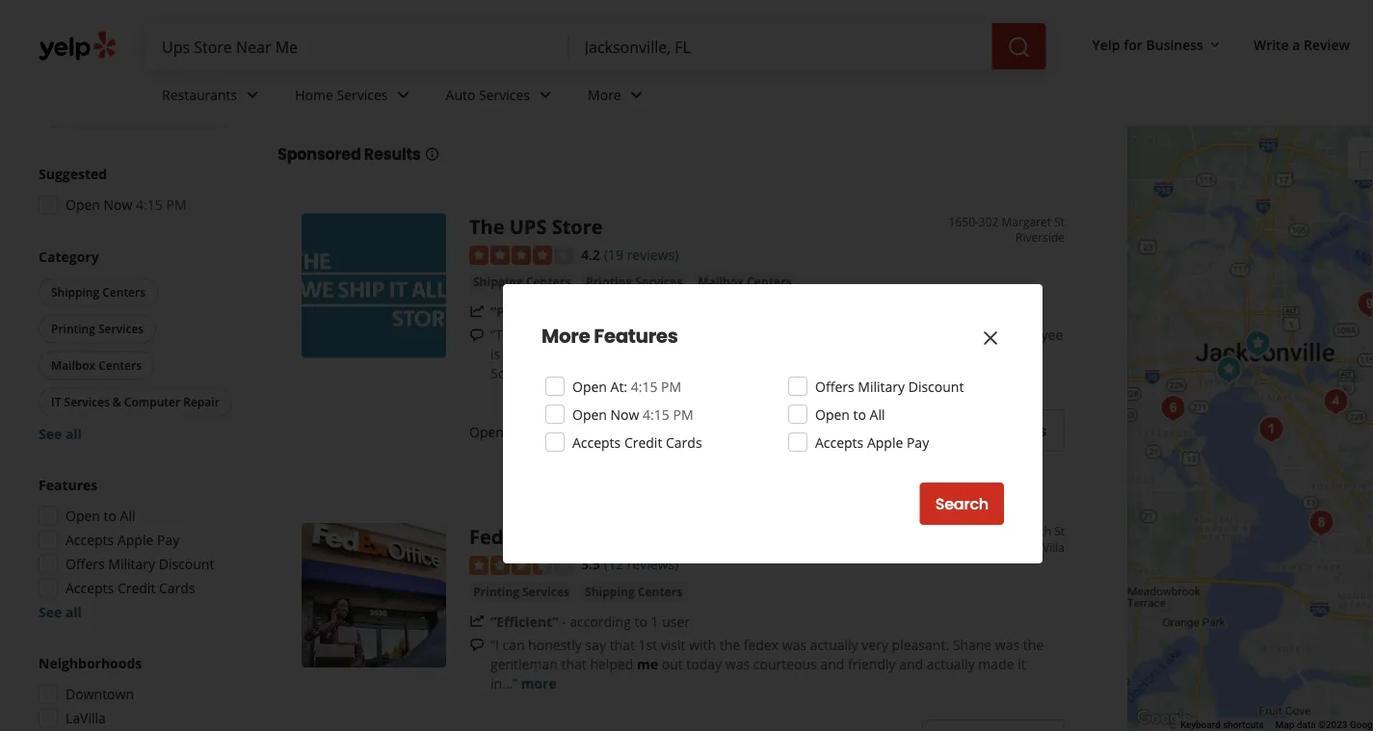 Task type: locate. For each thing, give the bounding box(es) containing it.
accepts
[[572, 433, 621, 451], [815, 433, 864, 451], [66, 531, 114, 549], [66, 579, 114, 597]]

services right home
[[337, 85, 388, 104]]

and inside ""this location seems to always have a wait of 3-5 people; but none the less, every employee is so nice & helpful, and work as quickly as possible to move people through. someone…""
[[615, 345, 639, 363]]

24 chevron down v2 image
[[241, 83, 264, 106], [625, 83, 648, 106]]

honestly
[[528, 635, 582, 654]]

shipping centers
[[473, 273, 571, 289], [51, 284, 146, 300], [585, 583, 682, 599]]

1 horizontal spatial lavilla
[[1030, 539, 1065, 555]]

st inside 221 w forsyth st lavilla
[[1054, 523, 1065, 539]]

the ups store image
[[1351, 285, 1373, 324], [1210, 351, 1248, 389], [1252, 411, 1291, 449]]

None search field
[[146, 23, 1050, 69]]

printing down (19
[[586, 273, 632, 289]]

2 vertical spatial printing services button
[[469, 582, 573, 601]]

2 reviews) from the top
[[627, 555, 679, 573]]

credit inside more features 'dialog'
[[624, 433, 662, 451]]

centers
[[526, 273, 571, 289], [747, 273, 792, 289], [102, 284, 146, 300], [99, 358, 142, 373], [638, 583, 682, 599]]

1 24 chevron down v2 image from the left
[[241, 83, 264, 106]]

map data ©2023 googl
[[1276, 719, 1373, 731]]

lavilla down "downtown" in the left of the page
[[66, 709, 106, 728]]

open to all inside more features 'dialog'
[[815, 405, 885, 424]]

2 24 chevron down v2 image from the left
[[625, 83, 648, 106]]

helped
[[590, 655, 634, 673]]

open now 4:15 pm down open at: 4:15 pm
[[572, 405, 693, 424]]

more inside 'dialog'
[[542, 323, 590, 350]]

1 horizontal spatial shipping centers
[[473, 273, 571, 289]]

top
[[278, 65, 320, 97]]

0 horizontal spatial mailbox
[[51, 358, 96, 373]]

printing services button down category
[[39, 315, 156, 344]]

0 vertical spatial see all
[[39, 425, 82, 443]]

1 vertical spatial open to all
[[66, 507, 135, 525]]

0 horizontal spatial store
[[456, 65, 516, 97]]

& up (12 reviews) link
[[646, 523, 660, 550]]

now down open at: 4:15 pm
[[611, 405, 639, 424]]

1 horizontal spatial 24 chevron down v2 image
[[625, 83, 648, 106]]

near right me
[[620, 65, 676, 97]]

services right auto
[[479, 85, 530, 104]]

2 as from the left
[[742, 345, 756, 363]]

1 vertical spatial all
[[65, 603, 82, 622]]

1 horizontal spatial offers
[[815, 377, 854, 396]]

0 vertical spatial cards
[[666, 433, 702, 451]]

military
[[858, 377, 905, 396], [108, 555, 155, 573]]

forsyth
[[1011, 523, 1051, 539]]

0 horizontal spatial and
[[615, 345, 639, 363]]

the ups store image
[[302, 213, 446, 358], [1210, 351, 1248, 389], [1317, 383, 1355, 421], [1154, 389, 1193, 428], [1302, 504, 1341, 543]]

more down gentleman
[[521, 674, 557, 692]]

2 st from the top
[[1054, 523, 1065, 539]]

yelp link
[[278, 49, 302, 65]]

apple inside more features 'dialog'
[[867, 433, 903, 451]]

in…"
[[491, 674, 518, 692]]

1 see all from the top
[[39, 425, 82, 443]]

at:
[[611, 377, 627, 396]]

was
[[782, 635, 807, 654], [995, 635, 1020, 654], [725, 655, 750, 673]]

printing services down (19 reviews)
[[586, 273, 682, 289]]

shipping centers down (12 reviews)
[[585, 583, 682, 599]]

1 vertical spatial actually
[[927, 655, 975, 673]]

lavilla inside 221 w forsyth st lavilla
[[1030, 539, 1065, 555]]

store
[[456, 65, 516, 97], [552, 213, 603, 240]]

24 chevron down v2 image inside auto services link
[[534, 83, 557, 106]]

shipping centers link down (12 reviews)
[[581, 582, 686, 601]]

st right margaret
[[1054, 213, 1065, 229]]

was down fedex
[[725, 655, 750, 673]]

"this location seems to always have a wait of 3-5 people; but none the less, every employee is so nice & helpful, and work as quickly as possible to move people through. someone…"
[[491, 325, 1063, 382]]

printing services link down the 3.5 star rating image
[[469, 582, 573, 601]]

a right the write
[[1293, 35, 1300, 53]]

as down have
[[677, 345, 691, 363]]

1 reviews) from the top
[[627, 245, 679, 263]]

now inside more features 'dialog'
[[611, 405, 639, 424]]

mailbox up it
[[51, 358, 96, 373]]

shipping
[[473, 273, 523, 289], [51, 284, 99, 300], [585, 583, 635, 599]]

1 vertical spatial a
[[718, 325, 725, 344]]

0 vertical spatial st
[[1054, 213, 1065, 229]]

"efficient" - according to 1 user
[[491, 612, 690, 631]]

1 horizontal spatial apple
[[867, 433, 903, 451]]

mailbox centers button up it services & computer repair
[[39, 351, 154, 380]]

1 vertical spatial more
[[521, 674, 557, 692]]

the
[[469, 213, 505, 240]]

(12 reviews) link
[[604, 553, 679, 574]]

search button
[[920, 483, 1004, 525]]

accepts credit cards up neighborhoods
[[66, 579, 195, 597]]

1 horizontal spatial shipping
[[473, 273, 523, 289]]

st for the ups store
[[1054, 213, 1065, 229]]

computer
[[124, 394, 180, 410]]

printing
[[586, 273, 632, 289], [51, 321, 95, 337], [473, 583, 519, 599]]

shipping centers down category
[[51, 284, 146, 300]]

24 chevron down v2 image inside restaurants link
[[241, 83, 264, 106]]

24 chevron down v2 image
[[392, 83, 415, 106], [534, 83, 557, 106]]

shipping centers button
[[469, 272, 574, 291], [39, 278, 158, 307], [581, 582, 686, 601]]

0 horizontal spatial 24 chevron down v2 image
[[392, 83, 415, 106]]

0 horizontal spatial accepts credit cards
[[66, 579, 195, 597]]

16 trending v2 image
[[469, 614, 485, 629]]

& inside ""this location seems to always have a wait of 3-5 people; but none the less, every employee is so nice & helpful, and work as quickly as possible to move people through. someone…""
[[551, 345, 561, 363]]

2 horizontal spatial and
[[899, 655, 923, 673]]

shipping for the rightmost shipping centers link
[[585, 583, 635, 599]]

store up 4.2 link
[[552, 213, 603, 240]]

nice
[[522, 345, 548, 363]]

2 horizontal spatial was
[[995, 635, 1020, 654]]

16 speech v2 image left "i
[[469, 638, 485, 653]]

2 near from the left
[[620, 65, 676, 97]]

1 horizontal spatial 24 chevron down v2 image
[[534, 83, 557, 106]]

printing services down category
[[51, 321, 144, 337]]

16 info v2 image
[[425, 146, 440, 162]]

according
[[570, 612, 631, 631]]

shipping centers down 4.2 star rating image
[[473, 273, 571, 289]]

mailbox up wait in the top of the page
[[698, 273, 744, 289]]

more link down helpful,
[[569, 364, 605, 382]]

more inside the business categories element
[[588, 85, 621, 104]]

business categories element
[[146, 69, 1373, 125]]

(19
[[604, 245, 623, 263]]

accepts credit cards down open at: 4:15 pm
[[572, 433, 702, 451]]

1 horizontal spatial store
[[552, 213, 603, 240]]

best
[[353, 65, 403, 97]]

see all button up neighborhoods
[[39, 603, 82, 622]]

24 chevron down v2 image left auto
[[392, 83, 415, 106]]

the right with on the bottom of the page
[[720, 635, 740, 654]]

printing down category
[[51, 321, 95, 337]]

features down it
[[39, 476, 98, 494]]

st
[[1054, 213, 1065, 229], [1054, 523, 1065, 539]]

mailbox
[[698, 273, 744, 289], [51, 358, 96, 373]]

1 horizontal spatial mailbox centers button
[[694, 272, 796, 291]]

see all button down it
[[39, 425, 82, 443]]

0 vertical spatial printing
[[586, 273, 632, 289]]

0 horizontal spatial printing services
[[51, 321, 144, 337]]

-
[[597, 423, 601, 441], [562, 612, 566, 631]]

1 vertical spatial mailbox centers
[[51, 358, 142, 373]]

yelp left for
[[1092, 35, 1120, 53]]

(19 reviews)
[[604, 245, 679, 263]]

yelp inside button
[[1092, 35, 1120, 53]]

2 horizontal spatial printing services button
[[582, 272, 686, 291]]

shipping centers button for leftmost shipping centers link
[[469, 272, 574, 291]]

visit
[[661, 635, 686, 654]]

0 horizontal spatial was
[[725, 655, 750, 673]]

"efficient"
[[491, 612, 558, 631]]

can
[[503, 635, 525, 654]]

0 vertical spatial lavilla
[[1030, 539, 1065, 555]]

review
[[1304, 35, 1350, 53]]

1 vertical spatial see
[[39, 603, 62, 622]]

24 chevron down v2 image left me
[[534, 83, 557, 106]]

0 horizontal spatial a
[[718, 325, 725, 344]]

& inside "button"
[[113, 394, 121, 410]]

& left computer
[[113, 394, 121, 410]]

0 horizontal spatial shipping
[[51, 284, 99, 300]]

fedex office print & ship center link
[[469, 523, 776, 550]]

0 horizontal spatial cards
[[159, 579, 195, 597]]

was up the courteous
[[782, 635, 807, 654]]

2 see all button from the top
[[39, 603, 82, 622]]

1 vertical spatial see all button
[[39, 603, 82, 622]]

1 horizontal spatial credit
[[624, 433, 662, 451]]

©2023
[[1318, 719, 1348, 731]]

it
[[1018, 655, 1026, 673]]

printing services button down the 3.5 star rating image
[[469, 582, 573, 601]]

mailbox inside mailbox centers link
[[698, 273, 744, 289]]

yelp
[[1092, 35, 1120, 53], [278, 49, 302, 65]]

store inside top 10 best ups store near me near jacksonville, florida
[[456, 65, 516, 97]]

shipping down 4.2 star rating image
[[473, 273, 523, 289]]

0 horizontal spatial credit
[[117, 579, 155, 597]]

close image
[[979, 327, 1002, 350]]

1 vertical spatial cards
[[159, 579, 195, 597]]

2 horizontal spatial shipping
[[585, 583, 635, 599]]

the
[[909, 325, 929, 344], [720, 635, 740, 654], [1023, 635, 1044, 654]]

1 24 chevron down v2 image from the left
[[392, 83, 415, 106]]

so
[[504, 345, 518, 363]]

the up it
[[1023, 635, 1044, 654]]

to
[[622, 325, 635, 344], [815, 345, 828, 363], [853, 405, 866, 424], [104, 507, 117, 525], [635, 612, 648, 631]]

that up helped
[[610, 635, 635, 654]]

cards
[[666, 433, 702, 451], [159, 579, 195, 597]]

1 vertical spatial military
[[108, 555, 155, 573]]

st for fedex office print & ship center
[[1054, 523, 1065, 539]]

2 vertical spatial printing services
[[473, 583, 570, 599]]

open now 4:15 pm down suggested
[[66, 196, 187, 214]]

2 see from the top
[[39, 603, 62, 622]]

that
[[610, 635, 635, 654], [561, 655, 587, 673]]

accepts apple pay inside more features 'dialog'
[[815, 433, 929, 451]]

home services link
[[280, 69, 430, 125]]

and left work
[[615, 345, 639, 363]]

0 horizontal spatial printing
[[51, 321, 95, 337]]

0 horizontal spatial more link
[[521, 674, 557, 692]]

4.2 link
[[581, 243, 600, 264]]

0 vertical spatial actually
[[810, 635, 858, 654]]

accepts credit cards inside more features 'dialog'
[[572, 433, 702, 451]]

office
[[530, 523, 588, 550]]

reviews) right (12
[[627, 555, 679, 573]]

top 10 best ups store near me near jacksonville, florida
[[278, 65, 832, 128]]

0 vertical spatial apple
[[867, 433, 903, 451]]

1 vertical spatial offers
[[66, 555, 105, 573]]

0 horizontal spatial the ups store image
[[1210, 351, 1248, 389]]

shipping centers button for the rightmost shipping centers link
[[581, 582, 686, 601]]

1 horizontal spatial discount
[[908, 377, 964, 396]]

store right ups
[[456, 65, 516, 97]]

fedex
[[744, 635, 779, 654]]

see all button for features
[[39, 603, 82, 622]]

printing services button down (19 reviews)
[[582, 272, 686, 291]]

more link down gentleman
[[521, 674, 557, 692]]

1 horizontal spatial pay
[[907, 433, 929, 451]]

printing services link down (19 reviews)
[[582, 272, 686, 291]]

seems
[[578, 325, 618, 344]]

24 chevron down v2 image inside home services link
[[392, 83, 415, 106]]

printing down the 3.5 star rating image
[[473, 583, 519, 599]]

0 vertical spatial open now 4:15 pm
[[66, 196, 187, 214]]

none
[[873, 325, 905, 344]]

reviews) right (19
[[627, 245, 679, 263]]

a up quickly
[[718, 325, 725, 344]]

fedex office print & ship center image
[[1239, 325, 1277, 363], [302, 523, 446, 668]]

all down it services & computer repair "button"
[[65, 425, 82, 443]]

employee
[[1001, 325, 1063, 344]]

see all down it
[[39, 425, 82, 443]]

"i
[[491, 635, 499, 654]]

actually left the very
[[810, 635, 858, 654]]

offers military discount inside more features 'dialog'
[[815, 377, 964, 396]]

1 see all button from the top
[[39, 425, 82, 443]]

1 vertical spatial reviews)
[[627, 555, 679, 573]]

search image
[[1008, 36, 1031, 59]]

2 horizontal spatial the ups store image
[[1351, 285, 1373, 324]]

map
[[1276, 719, 1295, 731]]

reviews) for store
[[627, 245, 679, 263]]

shipping down category
[[51, 284, 99, 300]]

24 chevron down v2 image inside more link
[[625, 83, 648, 106]]

write
[[1254, 35, 1289, 53]]

10
[[325, 65, 348, 97]]

2 all from the top
[[65, 603, 82, 622]]

services right it
[[64, 394, 110, 410]]

auto services
[[446, 85, 530, 104]]

shipping centers link down 4.2 star rating image
[[469, 272, 574, 291]]

0 horizontal spatial apple
[[117, 531, 154, 549]]

mailbox centers up it services & computer repair
[[51, 358, 142, 373]]

see all up neighborhoods
[[39, 603, 82, 622]]

1 all from the top
[[65, 425, 82, 443]]

the inside ""this location seems to always have a wait of 3-5 people; but none the less, every employee is so nice & helpful, and work as quickly as possible to move people through. someone…""
[[909, 325, 929, 344]]

actually down shane
[[927, 655, 975, 673]]

credit up neighborhoods
[[117, 579, 155, 597]]

2 horizontal spatial shipping centers button
[[581, 582, 686, 601]]

as
[[677, 345, 691, 363], [742, 345, 756, 363]]

2 16 speech v2 image from the top
[[469, 638, 485, 653]]

all up neighborhoods
[[65, 603, 82, 622]]

1 horizontal spatial more link
[[569, 364, 605, 382]]

0 horizontal spatial printing services link
[[469, 582, 573, 601]]

0 vertical spatial pay
[[907, 433, 929, 451]]

& down location
[[551, 345, 561, 363]]

printing services link
[[582, 272, 686, 291], [469, 582, 573, 601]]

st right forsyth
[[1054, 523, 1065, 539]]

pm
[[166, 196, 187, 214], [661, 377, 682, 396], [673, 405, 693, 424]]

and left 'friendly'
[[820, 655, 844, 673]]

group
[[33, 164, 239, 220], [35, 247, 239, 444], [33, 476, 239, 622], [33, 654, 239, 731]]

1 see from the top
[[39, 425, 62, 443]]

24 chevron down v2 image for more
[[625, 83, 648, 106]]

credit down open at: 4:15 pm
[[624, 433, 662, 451]]

0 horizontal spatial yelp
[[278, 49, 302, 65]]

1 vertical spatial mailbox centers button
[[39, 351, 154, 380]]

services up it services & computer repair
[[98, 321, 144, 337]]

more
[[588, 85, 621, 104], [542, 323, 590, 350]]

1 st from the top
[[1054, 213, 1065, 229]]

more for the top more link
[[569, 364, 605, 382]]

shipping down (12
[[585, 583, 635, 599]]

1650-302 margaret st riverside
[[949, 213, 1065, 245]]

1 horizontal spatial the ups store image
[[1252, 411, 1291, 449]]

reviews)
[[627, 245, 679, 263], [627, 555, 679, 573]]

0 vertical spatial accepts credit cards
[[572, 433, 702, 451]]

2 horizontal spatial printing services
[[586, 273, 682, 289]]

0 vertical spatial offers
[[815, 377, 854, 396]]

1 16 speech v2 image from the top
[[469, 328, 485, 343]]

was up made
[[995, 635, 1020, 654]]

1 horizontal spatial cards
[[666, 433, 702, 451]]

more for more
[[588, 85, 621, 104]]

have
[[684, 325, 714, 344]]

1650-
[[949, 213, 979, 229]]

pm
[[635, 423, 656, 441]]

1 vertical spatial mailbox
[[51, 358, 96, 373]]

1 horizontal spatial a
[[1293, 35, 1300, 53]]

- up honestly at left bottom
[[562, 612, 566, 631]]

features up open at: 4:15 pm
[[594, 323, 678, 350]]

and down pleasant.
[[899, 655, 923, 673]]

google image
[[1132, 706, 1196, 731]]

0 horizontal spatial discount
[[159, 555, 214, 573]]

1 horizontal spatial open to all
[[815, 405, 885, 424]]

today
[[686, 655, 722, 673]]

mailbox centers button up wait in the top of the page
[[694, 272, 796, 291]]

0 horizontal spatial mailbox centers
[[51, 358, 142, 373]]

it services & computer repair
[[51, 394, 220, 410]]

(12 reviews)
[[604, 555, 679, 573]]

shipping centers for leftmost shipping centers link
[[473, 273, 571, 289]]

0 vertical spatial mailbox centers
[[698, 273, 792, 289]]

0 vertical spatial -
[[597, 423, 601, 441]]

0 vertical spatial offers military discount
[[815, 377, 964, 396]]

1 vertical spatial accepts credit cards
[[66, 579, 195, 597]]

2 see all from the top
[[39, 603, 82, 622]]

discount inside more features 'dialog'
[[908, 377, 964, 396]]

1 horizontal spatial printing services
[[473, 583, 570, 599]]

1 vertical spatial printing
[[51, 321, 95, 337]]

24 chevron down v2 image right me
[[625, 83, 648, 106]]

2 vertical spatial &
[[646, 523, 660, 550]]

0 horizontal spatial pay
[[157, 531, 179, 549]]

shipping centers button down (12 reviews)
[[581, 582, 686, 601]]

1 horizontal spatial all
[[870, 405, 885, 424]]

that down honestly at left bottom
[[561, 655, 587, 673]]

16 speech v2 image
[[469, 328, 485, 343], [469, 638, 485, 653]]

see down it
[[39, 425, 62, 443]]

1 horizontal spatial more
[[569, 364, 605, 382]]

now down suggested
[[104, 196, 132, 214]]

shipping centers button down category
[[39, 278, 158, 307]]

mailbox centers up wait in the top of the page
[[698, 273, 792, 289]]

0 horizontal spatial accepts apple pay
[[66, 531, 179, 549]]

credit
[[624, 433, 662, 451], [117, 579, 155, 597]]

1 vertical spatial printing services button
[[39, 315, 156, 344]]

0 horizontal spatial mailbox centers button
[[39, 351, 154, 380]]

see up neighborhoods
[[39, 603, 62, 622]]

1 horizontal spatial offers military discount
[[815, 377, 964, 396]]

center
[[711, 523, 776, 550]]

auto services link
[[430, 69, 572, 125]]

see for features
[[39, 603, 62, 622]]

yelp up home
[[278, 49, 302, 65]]

24 chevron down v2 image left top
[[241, 83, 264, 106]]

1 horizontal spatial as
[[742, 345, 756, 363]]

st inside 1650-302 margaret st riverside
[[1054, 213, 1065, 229]]

- right am
[[597, 423, 601, 441]]

with
[[689, 635, 716, 654]]

reviews) for print
[[627, 555, 679, 573]]

get directions
[[941, 420, 1047, 442]]

near left me
[[521, 65, 576, 97]]

4.2 star rating image
[[469, 246, 573, 265]]

16 speech v2 image down 16 trending v2 image
[[469, 328, 485, 343]]

printing services down the 3.5 star rating image
[[473, 583, 570, 599]]

as down wait in the top of the page
[[742, 345, 756, 363]]

discount
[[908, 377, 964, 396], [159, 555, 214, 573]]

military inside more features 'dialog'
[[858, 377, 905, 396]]

to inside more features 'dialog'
[[853, 405, 866, 424]]

more down helpful,
[[569, 364, 605, 382]]

yelp for yelp for business
[[1092, 35, 1120, 53]]

2 24 chevron down v2 image from the left
[[534, 83, 557, 106]]

the left less,
[[909, 325, 929, 344]]

now
[[104, 196, 132, 214], [611, 405, 639, 424]]

mailbox centers
[[698, 273, 792, 289], [51, 358, 142, 373]]

lavilla right "w" at the bottom of the page
[[1030, 539, 1065, 555]]

0 vertical spatial printing services link
[[582, 272, 686, 291]]

cards inside more features 'dialog'
[[666, 433, 702, 451]]

shipping centers button down 4.2 star rating image
[[469, 272, 574, 291]]

1 vertical spatial open now 4:15 pm
[[572, 405, 693, 424]]

services
[[337, 85, 388, 104], [479, 85, 530, 104], [635, 273, 682, 289], [98, 321, 144, 337], [64, 394, 110, 410], [522, 583, 570, 599]]

1 vertical spatial printing services
[[51, 321, 144, 337]]



Task type: vqa. For each thing, say whether or not it's contained in the screenshot.
the top 16 chevron down v2 'ICON'
no



Task type: describe. For each thing, give the bounding box(es) containing it.
more features
[[542, 323, 678, 350]]

a inside ""this location seems to always have a wait of 3-5 people; but none the less, every employee is so nice & helpful, and work as quickly as possible to move people through. someone…""
[[718, 325, 725, 344]]

say
[[585, 635, 606, 654]]

1 vertical spatial pay
[[157, 531, 179, 549]]

16 speech v2 image for the ups store
[[469, 328, 485, 343]]

open now 4:15 pm inside more features 'dialog'
[[572, 405, 693, 424]]

24 chevron down v2 image for restaurants
[[241, 83, 264, 106]]

1 horizontal spatial -
[[597, 423, 601, 441]]

0 horizontal spatial shipping centers
[[51, 284, 146, 300]]

printing for printing services button related to bottom printing services link
[[473, 583, 519, 599]]

1 horizontal spatial shipping centers link
[[581, 582, 686, 601]]

see for category
[[39, 425, 62, 443]]

print
[[593, 523, 641, 550]]

sponsored results
[[278, 143, 421, 165]]

1 vertical spatial printing services link
[[469, 582, 573, 601]]

3.5
[[581, 555, 600, 573]]

services down the 3.5 star rating image
[[522, 583, 570, 599]]

more link
[[572, 69, 664, 125]]

always
[[638, 325, 681, 344]]

0 horizontal spatial military
[[108, 555, 155, 573]]

data
[[1297, 719, 1316, 731]]

1 vertical spatial that
[[561, 655, 587, 673]]

auto
[[446, 85, 475, 104]]

5
[[787, 325, 794, 344]]

time:
[[507, 423, 539, 441]]

it
[[51, 394, 61, 410]]

0 horizontal spatial fedex office print & ship center image
[[302, 523, 446, 668]]

3.5 link
[[581, 553, 600, 574]]

2 vertical spatial pm
[[673, 405, 693, 424]]

1 horizontal spatial fedex office print & ship center image
[[1239, 325, 1277, 363]]

pay inside more features 'dialog'
[[907, 433, 929, 451]]

but
[[848, 325, 870, 344]]

"this
[[491, 325, 521, 344]]

0 horizontal spatial features
[[39, 476, 98, 494]]

actually inside 'out today was courteous and friendly and actually made it in…"'
[[927, 655, 975, 673]]

restaurants
[[162, 85, 237, 104]]

group containing suggested
[[33, 164, 239, 220]]

1 vertical spatial more link
[[521, 674, 557, 692]]

1 vertical spatial pm
[[661, 377, 682, 396]]

0 vertical spatial pm
[[166, 196, 187, 214]]

results
[[364, 143, 421, 165]]

see all for features
[[39, 603, 82, 622]]

more features dialog
[[0, 0, 1373, 731]]

someone…"
[[491, 364, 565, 382]]

see all button for category
[[39, 425, 82, 443]]

home services
[[295, 85, 388, 104]]

0 vertical spatial more link
[[569, 364, 605, 382]]

1 vertical spatial apple
[[117, 531, 154, 549]]

fedex
[[469, 523, 525, 550]]

16 speech v2 image for fedex office print & ship center
[[469, 638, 485, 653]]

restaurants link
[[146, 69, 280, 125]]

riverside
[[1016, 229, 1065, 245]]

see all for category
[[39, 425, 82, 443]]

1 vertical spatial discount
[[159, 555, 214, 573]]

was inside 'out today was courteous and friendly and actually made it in…"'
[[725, 655, 750, 673]]

ups
[[407, 65, 451, 97]]

1 vertical spatial all
[[120, 507, 135, 525]]

all inside more features 'dialog'
[[870, 405, 885, 424]]

3.5 star rating image
[[469, 556, 573, 575]]

all for features
[[65, 603, 82, 622]]

0 vertical spatial that
[[610, 635, 635, 654]]

the ups store
[[469, 213, 603, 240]]

0 horizontal spatial now
[[104, 196, 132, 214]]

1 vertical spatial accepts apple pay
[[66, 531, 179, 549]]

for
[[1124, 35, 1143, 53]]

repair
[[183, 394, 220, 410]]

services inside "button"
[[64, 394, 110, 410]]

home
[[295, 85, 333, 104]]

map region
[[903, 0, 1373, 731]]

4.2
[[581, 245, 600, 263]]

shipping for leftmost shipping centers link
[[473, 273, 523, 289]]

2 vertical spatial 4:15
[[643, 405, 670, 424]]

category
[[39, 248, 99, 266]]

move
[[831, 345, 866, 363]]

all for category
[[65, 425, 82, 443]]

offers inside more features 'dialog'
[[815, 377, 854, 396]]

group containing neighborhoods
[[33, 654, 239, 731]]

"i can honestly say that 1st visit with the fedex was actually very pleasant. shane was the gentleman that helped
[[491, 635, 1044, 673]]

open at: 4:15 pm
[[572, 377, 682, 396]]

me
[[581, 65, 616, 97]]

shortcuts
[[1223, 719, 1264, 731]]

out today was courteous and friendly and actually made it in…"
[[491, 655, 1026, 692]]

printing services button for bottom printing services link
[[469, 582, 573, 601]]

out
[[662, 655, 683, 673]]

2 vertical spatial the ups store image
[[1252, 411, 1291, 449]]

people
[[870, 345, 913, 363]]

me
[[637, 655, 658, 673]]

group containing category
[[35, 247, 239, 444]]

group containing features
[[33, 476, 239, 622]]

1 vertical spatial store
[[552, 213, 603, 240]]

ship
[[665, 523, 706, 550]]

more for more features
[[542, 323, 590, 350]]

every
[[964, 325, 998, 344]]

0 vertical spatial a
[[1293, 35, 1300, 53]]

0 horizontal spatial open now 4:15 pm
[[66, 196, 187, 214]]

florida
[[278, 96, 357, 128]]

gentleman
[[491, 655, 558, 673]]

user actions element
[[1077, 27, 1373, 66]]

1 as from the left
[[677, 345, 691, 363]]

0 vertical spatial 4:15
[[136, 196, 163, 214]]

very
[[862, 635, 888, 654]]

0 horizontal spatial offers military discount
[[66, 555, 214, 573]]

printing for the middle printing services button
[[51, 321, 95, 337]]

fedex office print & ship center
[[469, 523, 776, 550]]

more for the bottommost more link
[[521, 674, 557, 692]]

1 near from the left
[[521, 65, 576, 97]]

get
[[941, 420, 967, 442]]

services down (19 reviews)
[[635, 273, 682, 289]]

yelp for yelp link on the top
[[278, 49, 302, 65]]

24 chevron down v2 image for auto services
[[534, 83, 557, 106]]

8:00
[[543, 423, 570, 441]]

1 horizontal spatial and
[[820, 655, 844, 673]]

keyboard
[[1180, 719, 1221, 731]]

margaret
[[1002, 213, 1051, 229]]

1 horizontal spatial printing services link
[[582, 272, 686, 291]]

keyboard shortcuts
[[1180, 719, 1264, 731]]

1 horizontal spatial mailbox centers
[[698, 273, 792, 289]]

1
[[651, 612, 659, 631]]

get directions link
[[922, 410, 1065, 452]]

16 chevron down v2 image
[[1207, 37, 1223, 53]]

16 trending v2 image
[[469, 304, 485, 319]]

search
[[935, 493, 989, 515]]

0 horizontal spatial lavilla
[[66, 709, 106, 728]]

0 horizontal spatial -
[[562, 612, 566, 631]]

people;
[[798, 325, 845, 344]]

0 horizontal spatial the
[[720, 635, 740, 654]]

1 horizontal spatial was
[[782, 635, 807, 654]]

quickly
[[695, 345, 739, 363]]

actually inside the "i can honestly say that 1st visit with the fedex was actually very pleasant. shane was the gentleman that helped
[[810, 635, 858, 654]]

0 horizontal spatial shipping centers link
[[469, 272, 574, 291]]

printing services button for the right printing services link
[[582, 272, 686, 291]]

user
[[662, 612, 690, 631]]

ups
[[510, 213, 547, 240]]

1 vertical spatial 4:15
[[631, 377, 658, 396]]

jacksonville,
[[680, 65, 832, 97]]

24 chevron down v2 image for home services
[[392, 83, 415, 106]]

googl
[[1350, 719, 1373, 731]]

0 vertical spatial mailbox centers button
[[694, 272, 796, 291]]

0 vertical spatial printing services
[[586, 273, 682, 289]]

mailbox centers link
[[694, 272, 796, 291]]

2 horizontal spatial the
[[1023, 635, 1044, 654]]

made
[[978, 655, 1014, 673]]

write a review link
[[1246, 27, 1358, 62]]

features inside 'dialog'
[[594, 323, 678, 350]]

0 horizontal spatial shipping centers button
[[39, 278, 158, 307]]

neighborhoods
[[39, 654, 142, 673]]

printing for printing services button related to the right printing services link
[[586, 273, 632, 289]]

221
[[975, 523, 995, 539]]

2 horizontal spatial &
[[646, 523, 660, 550]]

write a review
[[1254, 35, 1350, 53]]

0 horizontal spatial offers
[[66, 555, 105, 573]]

pleasant.
[[892, 635, 949, 654]]

suggested
[[39, 165, 107, 183]]

yelp for business
[[1092, 35, 1204, 53]]

the ups store link
[[469, 213, 603, 240]]

work
[[643, 345, 674, 363]]

directions
[[971, 420, 1047, 442]]

of
[[758, 325, 771, 344]]

3-
[[775, 325, 787, 344]]

shipping centers for the rightmost shipping centers link
[[585, 583, 682, 599]]



